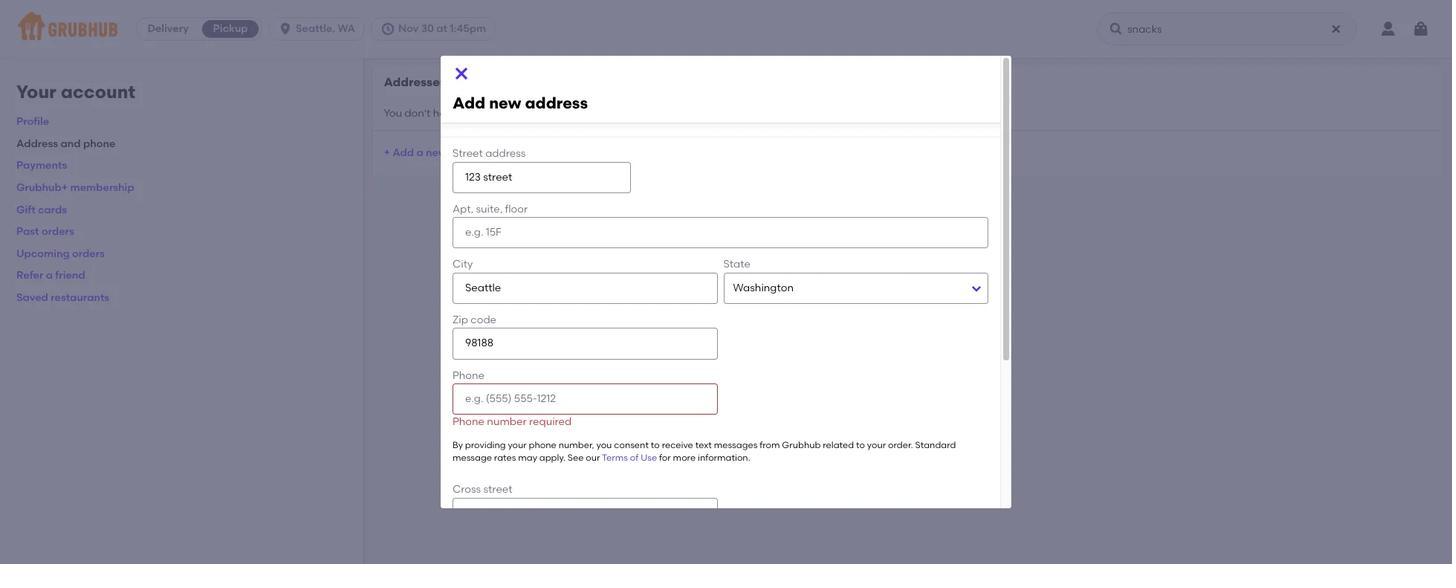 Task type: vqa. For each thing, say whether or not it's contained in the screenshot.
second to from left
yes



Task type: describe. For each thing, give the bounding box(es) containing it.
Zip code telephone field
[[453, 328, 718, 360]]

may
[[518, 453, 537, 463]]

new inside button
[[426, 146, 447, 159]]

street
[[484, 483, 513, 496]]

1 your from the left
[[508, 440, 527, 450]]

of
[[630, 453, 639, 463]]

1 horizontal spatial svg image
[[453, 65, 471, 83]]

seattle, wa
[[296, 22, 355, 35]]

by
[[453, 440, 463, 450]]

saved restaurants
[[16, 291, 109, 304]]

+
[[384, 146, 390, 159]]

from
[[760, 440, 780, 450]]

Apt, suite, floor text field
[[453, 217, 989, 249]]

street
[[453, 147, 483, 160]]

street address
[[453, 147, 526, 160]]

you
[[597, 440, 612, 450]]

your
[[16, 81, 56, 103]]

account
[[61, 81, 135, 103]]

addresses.
[[514, 107, 568, 119]]

upcoming orders
[[16, 247, 105, 260]]

phone number required
[[453, 416, 572, 428]]

+ add a new address
[[384, 146, 491, 159]]

profile link
[[16, 115, 49, 128]]

city
[[453, 258, 473, 271]]

0 vertical spatial phone
[[83, 137, 115, 150]]

seattle, wa button
[[268, 17, 371, 41]]

use
[[641, 453, 657, 463]]

friend
[[55, 269, 85, 282]]

cross street
[[453, 483, 513, 496]]

required
[[529, 416, 572, 428]]

apt, suite, floor
[[453, 203, 528, 215]]

addresses
[[384, 75, 446, 89]]

30
[[421, 22, 434, 35]]

refer
[[16, 269, 43, 282]]

nov 30 at 1:45pm
[[398, 22, 486, 35]]

refer a friend
[[16, 269, 85, 282]]

upcoming
[[16, 247, 70, 260]]

nov
[[398, 22, 419, 35]]

1 to from the left
[[651, 440, 660, 450]]

related
[[823, 440, 854, 450]]

any
[[460, 107, 479, 119]]

address and phone
[[16, 137, 115, 150]]

address and phone link
[[16, 137, 115, 150]]

past
[[16, 225, 39, 238]]

terms
[[602, 453, 628, 463]]

saved restaurants link
[[16, 291, 109, 304]]

your account
[[16, 81, 135, 103]]

by providing your phone number, you consent to receive text messages from grubhub related to your order. standard message rates may apply. see our
[[453, 440, 956, 463]]

have
[[433, 107, 458, 119]]

saved
[[16, 291, 48, 304]]

for
[[659, 453, 671, 463]]

zip
[[453, 314, 468, 326]]

order.
[[888, 440, 913, 450]]

pickup button
[[199, 17, 262, 41]]

grubhub+ membership
[[16, 181, 134, 194]]

add inside button
[[393, 146, 414, 159]]

rates
[[494, 453, 516, 463]]

2 to from the left
[[856, 440, 865, 450]]

message
[[453, 453, 492, 463]]

refer a friend link
[[16, 269, 85, 282]]

seattle,
[[296, 22, 335, 35]]

address
[[16, 137, 58, 150]]

and
[[61, 137, 81, 150]]

apt,
[[453, 203, 474, 215]]

gift cards link
[[16, 203, 67, 216]]

our
[[586, 453, 600, 463]]

zip code
[[453, 314, 497, 326]]

more
[[673, 453, 696, 463]]

delivery
[[148, 22, 189, 35]]

0 horizontal spatial a
[[46, 269, 53, 282]]

past orders
[[16, 225, 74, 238]]



Task type: locate. For each thing, give the bounding box(es) containing it.
add new address
[[453, 94, 588, 112]]

1 vertical spatial phone
[[453, 416, 485, 428]]

Street address text field
[[453, 162, 631, 193]]

0 horizontal spatial your
[[508, 440, 527, 450]]

address down any
[[450, 146, 491, 159]]

consent
[[614, 440, 649, 450]]

gift
[[16, 203, 35, 216]]

svg image
[[381, 22, 395, 36], [453, 65, 471, 83]]

2 your from the left
[[867, 440, 886, 450]]

0 vertical spatial phone
[[453, 369, 485, 382]]

1 vertical spatial svg image
[[453, 65, 471, 83]]

0 vertical spatial new
[[489, 94, 521, 112]]

see
[[568, 453, 584, 463]]

orders up upcoming orders link
[[42, 225, 74, 238]]

floor
[[505, 203, 528, 215]]

delivery button
[[137, 17, 199, 41]]

phone down the zip code
[[453, 369, 485, 382]]

main navigation navigation
[[0, 0, 1453, 58]]

receive
[[662, 440, 693, 450]]

svg image left nov at the top left of the page
[[381, 22, 395, 36]]

at
[[437, 22, 447, 35]]

orders for upcoming orders
[[72, 247, 105, 260]]

phone up by
[[453, 416, 485, 428]]

code
[[471, 314, 497, 326]]

pickup
[[213, 22, 248, 35]]

Phone telephone field
[[453, 384, 718, 415]]

orders
[[42, 225, 74, 238], [72, 247, 105, 260]]

address right saved
[[525, 94, 588, 112]]

your left order.
[[867, 440, 886, 450]]

cross
[[453, 483, 481, 496]]

address inside button
[[450, 146, 491, 159]]

City text field
[[453, 273, 718, 304]]

0 vertical spatial a
[[417, 146, 423, 159]]

phone for phone number required
[[453, 416, 485, 428]]

1 phone from the top
[[453, 369, 485, 382]]

phone up apply.
[[529, 440, 557, 450]]

messages
[[714, 440, 758, 450]]

1 horizontal spatial a
[[417, 146, 423, 159]]

terms of use link
[[602, 453, 657, 463]]

0 vertical spatial add
[[453, 94, 486, 112]]

1 horizontal spatial phone
[[529, 440, 557, 450]]

you
[[384, 107, 402, 119]]

+ add a new address button
[[384, 140, 491, 166]]

1 vertical spatial a
[[46, 269, 53, 282]]

nov 30 at 1:45pm button
[[371, 17, 502, 41]]

1 vertical spatial orders
[[72, 247, 105, 260]]

0 horizontal spatial svg image
[[381, 22, 395, 36]]

phone for phone
[[453, 369, 485, 382]]

new left street
[[426, 146, 447, 159]]

add
[[453, 94, 486, 112], [393, 146, 414, 159]]

your up may
[[508, 440, 527, 450]]

a inside button
[[417, 146, 423, 159]]

upcoming orders link
[[16, 247, 105, 260]]

1 vertical spatial phone
[[529, 440, 557, 450]]

address right street
[[486, 147, 526, 160]]

state
[[724, 258, 751, 271]]

to up the "use"
[[651, 440, 660, 450]]

standard
[[915, 440, 956, 450]]

0 horizontal spatial new
[[426, 146, 447, 159]]

restaurants
[[51, 291, 109, 304]]

grubhub
[[782, 440, 821, 450]]

text
[[696, 440, 712, 450]]

phone inside by providing your phone number, you consent to receive text messages from grubhub related to your order. standard message rates may apply. see our
[[529, 440, 557, 450]]

grubhub+
[[16, 181, 68, 194]]

add up street
[[453, 94, 486, 112]]

svg image inside nov 30 at 1:45pm button
[[381, 22, 395, 36]]

saved
[[481, 107, 512, 119]]

past orders link
[[16, 225, 74, 238]]

1 horizontal spatial to
[[856, 440, 865, 450]]

0 horizontal spatial add
[[393, 146, 414, 159]]

suite,
[[476, 203, 503, 215]]

orders for past orders
[[42, 225, 74, 238]]

a right refer
[[46, 269, 53, 282]]

payments
[[16, 159, 67, 172]]

grubhub+ membership link
[[16, 181, 134, 194]]

svg image inside seattle, wa button
[[278, 22, 293, 36]]

add right +
[[393, 146, 414, 159]]

1:45pm
[[450, 22, 486, 35]]

you don't have any saved addresses.
[[384, 107, 568, 119]]

svg image up any
[[453, 65, 471, 83]]

cards
[[38, 203, 67, 216]]

0 vertical spatial orders
[[42, 225, 74, 238]]

phone right and
[[83, 137, 115, 150]]

1 horizontal spatial new
[[489, 94, 521, 112]]

1 horizontal spatial your
[[867, 440, 886, 450]]

phone number required alert
[[453, 416, 572, 428]]

terms of use for more information.
[[602, 453, 751, 463]]

don't
[[405, 107, 431, 119]]

phone
[[453, 369, 485, 382], [453, 416, 485, 428]]

apply.
[[540, 453, 566, 463]]

to right related
[[856, 440, 865, 450]]

gift cards
[[16, 203, 67, 216]]

svg image
[[1412, 20, 1430, 38], [278, 22, 293, 36], [1109, 22, 1124, 36], [1331, 23, 1342, 35]]

0 vertical spatial svg image
[[381, 22, 395, 36]]

new right any
[[489, 94, 521, 112]]

number,
[[559, 440, 594, 450]]

profile
[[16, 115, 49, 128]]

1 vertical spatial add
[[393, 146, 414, 159]]

2 phone from the top
[[453, 416, 485, 428]]

phone
[[83, 137, 115, 150], [529, 440, 557, 450]]

payments link
[[16, 159, 67, 172]]

a right +
[[417, 146, 423, 159]]

providing
[[465, 440, 506, 450]]

orders up friend
[[72, 247, 105, 260]]

0 horizontal spatial phone
[[83, 137, 115, 150]]

address
[[525, 94, 588, 112], [450, 146, 491, 159], [486, 147, 526, 160]]

information.
[[698, 453, 751, 463]]

number
[[487, 416, 527, 428]]

to
[[651, 440, 660, 450], [856, 440, 865, 450]]

1 vertical spatial new
[[426, 146, 447, 159]]

1 horizontal spatial add
[[453, 94, 486, 112]]

a
[[417, 146, 423, 159], [46, 269, 53, 282]]

0 horizontal spatial to
[[651, 440, 660, 450]]

wa
[[338, 22, 355, 35]]

membership
[[70, 181, 134, 194]]

your
[[508, 440, 527, 450], [867, 440, 886, 450]]



